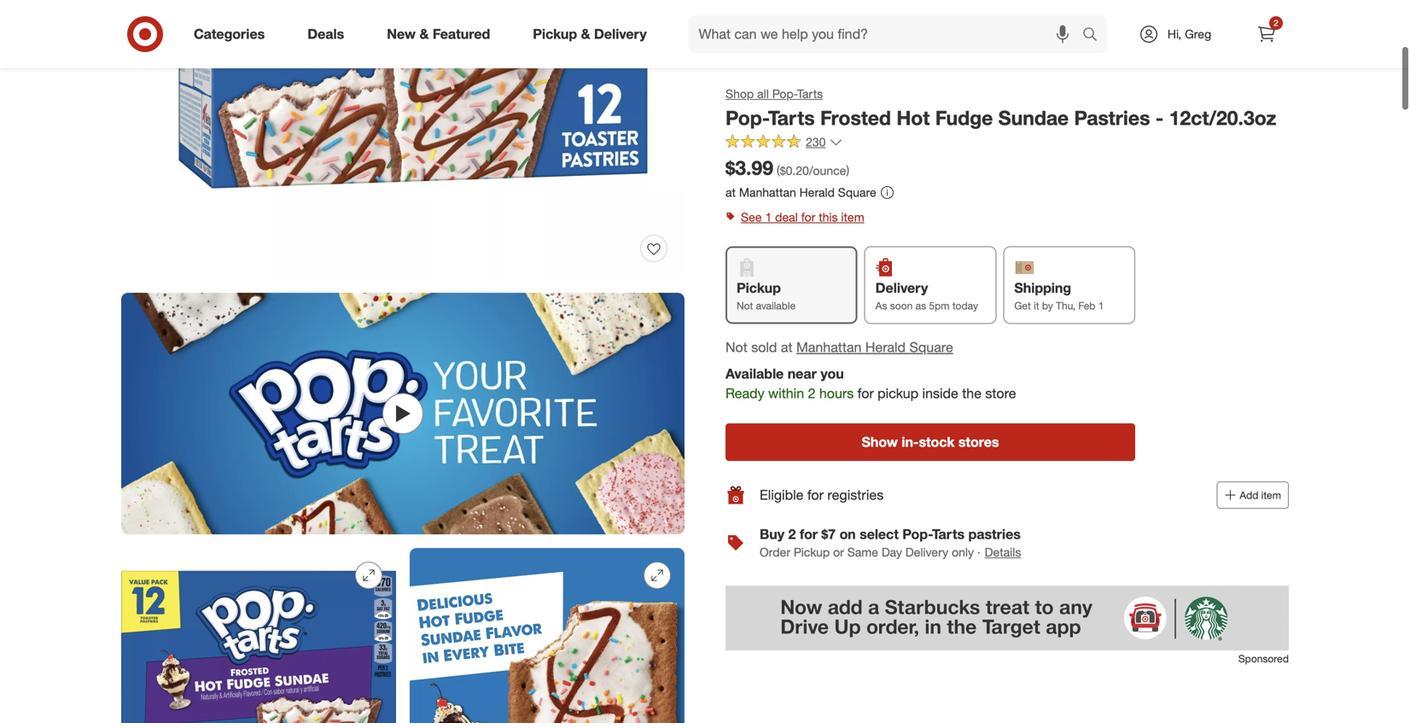 Task type: locate. For each thing, give the bounding box(es) containing it.
at right 'sold'
[[781, 339, 793, 356]]

square
[[838, 185, 877, 200], [910, 339, 954, 356]]

1 horizontal spatial pickup
[[737, 280, 781, 296]]

pickup for not
[[737, 280, 781, 296]]

add item button
[[1217, 482, 1289, 509]]

for left this
[[802, 210, 816, 225]]

tarts up 230 link
[[768, 106, 815, 130]]

1 & from the left
[[420, 26, 429, 42]]

1 vertical spatial at
[[781, 339, 793, 356]]

2 vertical spatial pickup
[[794, 545, 830, 560]]

0 vertical spatial at
[[726, 185, 736, 200]]

pickup & delivery
[[533, 26, 647, 42]]

item right this
[[841, 210, 865, 225]]

by
[[1043, 299, 1054, 312]]

0 vertical spatial square
[[838, 185, 877, 200]]

0 horizontal spatial 2
[[789, 526, 796, 543]]

square down 5pm
[[910, 339, 954, 356]]

0 vertical spatial 1
[[766, 210, 772, 225]]

1 right feb
[[1099, 299, 1104, 312]]

0 horizontal spatial herald
[[800, 185, 835, 200]]

&
[[420, 26, 429, 42], [581, 26, 591, 42]]

as
[[916, 299, 927, 312]]

2 vertical spatial 2
[[789, 526, 796, 543]]

1 vertical spatial square
[[910, 339, 954, 356]]

pickup inside buy 2 for $7 on select pop-tarts pastries order pickup or same day delivery only ∙ details
[[794, 545, 830, 560]]

1 horizontal spatial 2
[[808, 385, 816, 402]]

hours
[[820, 385, 854, 402]]

feb
[[1079, 299, 1096, 312]]

shop
[[726, 86, 754, 101]]

pop- inside buy 2 for $7 on select pop-tarts pastries order pickup or same day delivery only ∙ details
[[903, 526, 933, 543]]

delivery
[[594, 26, 647, 42], [876, 280, 928, 296], [906, 545, 949, 560]]

$3.99
[[726, 156, 774, 180]]

1
[[766, 210, 772, 225], [1099, 299, 1104, 312]]

manhattan
[[739, 185, 797, 200], [797, 339, 862, 356]]

in-
[[902, 434, 919, 451]]

deal
[[775, 210, 798, 225]]

pop- right all
[[773, 86, 797, 101]]

1 horizontal spatial &
[[581, 26, 591, 42]]

pop- down shop
[[726, 106, 768, 130]]

for inside available near you ready within 2 hours for pickup inside the store
[[858, 385, 874, 402]]

details button
[[984, 543, 1022, 562]]

eligible for registries
[[760, 487, 884, 504]]

2 right the greg
[[1274, 18, 1279, 28]]

herald down "/ounce"
[[800, 185, 835, 200]]

add
[[1240, 489, 1259, 502]]

manhattan up you
[[797, 339, 862, 356]]

2
[[1274, 18, 1279, 28], [808, 385, 816, 402], [789, 526, 796, 543]]

square down the )
[[838, 185, 877, 200]]

1 horizontal spatial item
[[1262, 489, 1282, 502]]

at manhattan herald square
[[726, 185, 877, 200]]

2 & from the left
[[581, 26, 591, 42]]

1 horizontal spatial pop-
[[773, 86, 797, 101]]

0 horizontal spatial item
[[841, 210, 865, 225]]

1 vertical spatial pop-
[[726, 106, 768, 130]]

greg
[[1185, 26, 1212, 41]]

tarts right all
[[797, 86, 823, 101]]

item inside add item button
[[1262, 489, 1282, 502]]

1 vertical spatial delivery
[[876, 280, 928, 296]]

0 vertical spatial item
[[841, 210, 865, 225]]

1 vertical spatial item
[[1262, 489, 1282, 502]]

for left $7
[[800, 526, 818, 543]]

details
[[985, 545, 1022, 560]]

show in-stock stores
[[862, 434, 999, 451]]

it
[[1034, 299, 1040, 312]]

0 vertical spatial herald
[[800, 185, 835, 200]]

see 1 deal for this item
[[741, 210, 865, 225]]

1 vertical spatial pickup
[[737, 280, 781, 296]]

herald up available near you ready within 2 hours for pickup inside the store
[[866, 339, 906, 356]]

2 vertical spatial tarts
[[932, 526, 965, 543]]

inside
[[923, 385, 959, 402]]

0 vertical spatial pop-
[[773, 86, 797, 101]]

(
[[777, 163, 780, 178]]

tarts
[[797, 86, 823, 101], [768, 106, 815, 130], [932, 526, 965, 543]]

not left available
[[737, 299, 753, 312]]

herald
[[800, 185, 835, 200], [866, 339, 906, 356]]

0 vertical spatial not
[[737, 299, 753, 312]]

hi, greg
[[1168, 26, 1212, 41]]

hi,
[[1168, 26, 1182, 41]]

2 link
[[1248, 15, 1286, 53]]

for right hours
[[858, 385, 874, 402]]

order
[[760, 545, 791, 560]]

2 vertical spatial delivery
[[906, 545, 949, 560]]

2 right buy at the bottom right of the page
[[789, 526, 796, 543]]

2 horizontal spatial pickup
[[794, 545, 830, 560]]

you
[[821, 365, 844, 382]]

1 vertical spatial herald
[[866, 339, 906, 356]]

2 inside available near you ready within 2 hours for pickup inside the store
[[808, 385, 816, 402]]

within
[[769, 385, 804, 402]]

item right add
[[1262, 489, 1282, 502]]

1 vertical spatial 1
[[1099, 299, 1104, 312]]

only
[[952, 545, 974, 560]]

available
[[726, 365, 784, 382]]

pop-tarts frosted hot fudge sundae pastries - 12ct/20.3oz, 4 of 11 image
[[410, 548, 685, 723]]

& inside new & featured link
[[420, 26, 429, 42]]

store
[[986, 385, 1017, 402]]

pickup
[[533, 26, 577, 42], [737, 280, 781, 296], [794, 545, 830, 560]]

1 horizontal spatial square
[[910, 339, 954, 356]]

manhattan down ( on the top right
[[739, 185, 797, 200]]

buy 2 for $7 on select pop-tarts pastries order pickup or same day delivery only ∙ details
[[760, 526, 1022, 560]]

buy
[[760, 526, 785, 543]]

thu,
[[1056, 299, 1076, 312]]

delivery as soon as 5pm today
[[876, 280, 979, 312]]

1 horizontal spatial 1
[[1099, 299, 1104, 312]]

new & featured
[[387, 26, 490, 42]]

on
[[840, 526, 856, 543]]

1 vertical spatial 2
[[808, 385, 816, 402]]

2 horizontal spatial pop-
[[903, 526, 933, 543]]

1 right see
[[766, 210, 772, 225]]

2 vertical spatial pop-
[[903, 526, 933, 543]]

at down $3.99
[[726, 185, 736, 200]]

pickup inside pickup not available
[[737, 280, 781, 296]]

pop- right select
[[903, 526, 933, 543]]

0 horizontal spatial square
[[838, 185, 877, 200]]

soon
[[890, 299, 913, 312]]

categories
[[194, 26, 265, 42]]

2 down near
[[808, 385, 816, 402]]

sundae
[[999, 106, 1069, 130]]

see
[[741, 210, 762, 225]]

0 vertical spatial delivery
[[594, 26, 647, 42]]

for
[[802, 210, 816, 225], [858, 385, 874, 402], [808, 487, 824, 504], [800, 526, 818, 543]]

add item
[[1240, 489, 1282, 502]]

at
[[726, 185, 736, 200], [781, 339, 793, 356]]

0 horizontal spatial pickup
[[533, 26, 577, 42]]

0 horizontal spatial &
[[420, 26, 429, 42]]

eligible
[[760, 487, 804, 504]]

tarts up only
[[932, 526, 965, 543]]

item inside see 1 deal for this item link
[[841, 210, 865, 225]]

0 horizontal spatial 1
[[766, 210, 772, 225]]

0 vertical spatial 2
[[1274, 18, 1279, 28]]

stores
[[959, 434, 999, 451]]

0 vertical spatial pickup
[[533, 26, 577, 42]]

stock
[[919, 434, 955, 451]]

1 vertical spatial not
[[726, 339, 748, 356]]

& inside pickup & delivery link
[[581, 26, 591, 42]]

available near you ready within 2 hours for pickup inside the store
[[726, 365, 1017, 402]]

not left 'sold'
[[726, 339, 748, 356]]

same
[[848, 545, 879, 560]]

pop-tarts frosted hot fudge sundae pastries - 12ct/20.3oz, 2 of 11, play video image
[[121, 293, 685, 535]]



Task type: vqa. For each thing, say whether or not it's contained in the screenshot.
2nd THE GIFTCARD from the right
no



Task type: describe. For each thing, give the bounding box(es) containing it.
for right eligible
[[808, 487, 824, 504]]

get
[[1015, 299, 1031, 312]]

What can we help you find? suggestions appear below search field
[[689, 15, 1087, 53]]

see 1 deal for this item link
[[726, 205, 1289, 229]]

advertisement element
[[726, 586, 1289, 651]]

not inside pickup not available
[[737, 299, 753, 312]]

shipping
[[1015, 280, 1072, 296]]

0 vertical spatial tarts
[[797, 86, 823, 101]]

0 horizontal spatial at
[[726, 185, 736, 200]]

$0.20
[[780, 163, 809, 178]]

230
[[806, 135, 826, 150]]

show
[[862, 434, 898, 451]]

2 horizontal spatial 2
[[1274, 18, 1279, 28]]

near
[[788, 365, 817, 382]]

0 vertical spatial manhattan
[[739, 185, 797, 200]]

shop all pop-tarts pop-tarts frosted hot fudge sundae pastries - 12ct/20.3oz
[[726, 86, 1277, 130]]

tarts inside buy 2 for $7 on select pop-tarts pastries order pickup or same day delivery only ∙ details
[[932, 526, 965, 543]]

this
[[819, 210, 838, 225]]

pickup & delivery link
[[519, 15, 668, 53]]

today
[[953, 299, 979, 312]]

show in-stock stores button
[[726, 424, 1136, 461]]

1 vertical spatial tarts
[[768, 106, 815, 130]]

sponsored
[[1239, 653, 1289, 665]]

pickup
[[878, 385, 919, 402]]

pastries
[[969, 526, 1021, 543]]

5pm
[[929, 299, 950, 312]]

new & featured link
[[373, 15, 512, 53]]

-
[[1156, 106, 1164, 130]]

1 horizontal spatial herald
[[866, 339, 906, 356]]

1 horizontal spatial at
[[781, 339, 793, 356]]

available
[[756, 299, 796, 312]]

not sold at manhattan herald square
[[726, 339, 954, 356]]

$3.99 ( $0.20 /ounce )
[[726, 156, 850, 180]]

0 horizontal spatial pop-
[[726, 106, 768, 130]]

2 inside buy 2 for $7 on select pop-tarts pastries order pickup or same day delivery only ∙ details
[[789, 526, 796, 543]]

or
[[834, 545, 844, 560]]

ready
[[726, 385, 765, 402]]

select
[[860, 526, 899, 543]]

12ct/20.3oz
[[1170, 106, 1277, 130]]

pickup for &
[[533, 26, 577, 42]]

hot
[[897, 106, 930, 130]]

deals
[[308, 26, 344, 42]]

for inside buy 2 for $7 on select pop-tarts pastries order pickup or same day delivery only ∙ details
[[800, 526, 818, 543]]

pop-tarts frosted hot fudge sundae pastries - 12ct/20.3oz, 1 of 11 image
[[121, 0, 685, 279]]

deals link
[[293, 15, 366, 53]]

the
[[963, 385, 982, 402]]

search
[[1075, 27, 1116, 44]]

/ounce
[[809, 163, 847, 178]]

day
[[882, 545, 903, 560]]

1 inside shipping get it by thu, feb 1
[[1099, 299, 1104, 312]]

230 link
[[726, 134, 843, 153]]

buy 2 for $7 on select pop-tarts pastries link
[[760, 526, 1021, 543]]

featured
[[433, 26, 490, 42]]

registries
[[828, 487, 884, 504]]

sold
[[752, 339, 777, 356]]

1 vertical spatial manhattan
[[797, 339, 862, 356]]

all
[[758, 86, 769, 101]]

& for pickup
[[581, 26, 591, 42]]

shipping get it by thu, feb 1
[[1015, 280, 1104, 312]]

pickup not available
[[737, 280, 796, 312]]

pop-tarts frosted hot fudge sundae pastries - 12ct/20.3oz, 3 of 11 image
[[121, 548, 396, 723]]

& for new
[[420, 26, 429, 42]]

manhattan herald square button
[[797, 338, 954, 357]]

$7
[[822, 526, 836, 543]]

as
[[876, 299, 888, 312]]

search button
[[1075, 15, 1116, 56]]

)
[[847, 163, 850, 178]]

delivery inside delivery as soon as 5pm today
[[876, 280, 928, 296]]

∙
[[978, 545, 981, 560]]

categories link
[[179, 15, 286, 53]]

new
[[387, 26, 416, 42]]

delivery inside buy 2 for $7 on select pop-tarts pastries order pickup or same day delivery only ∙ details
[[906, 545, 949, 560]]

fudge
[[936, 106, 993, 130]]

pastries
[[1075, 106, 1151, 130]]

frosted
[[821, 106, 891, 130]]



